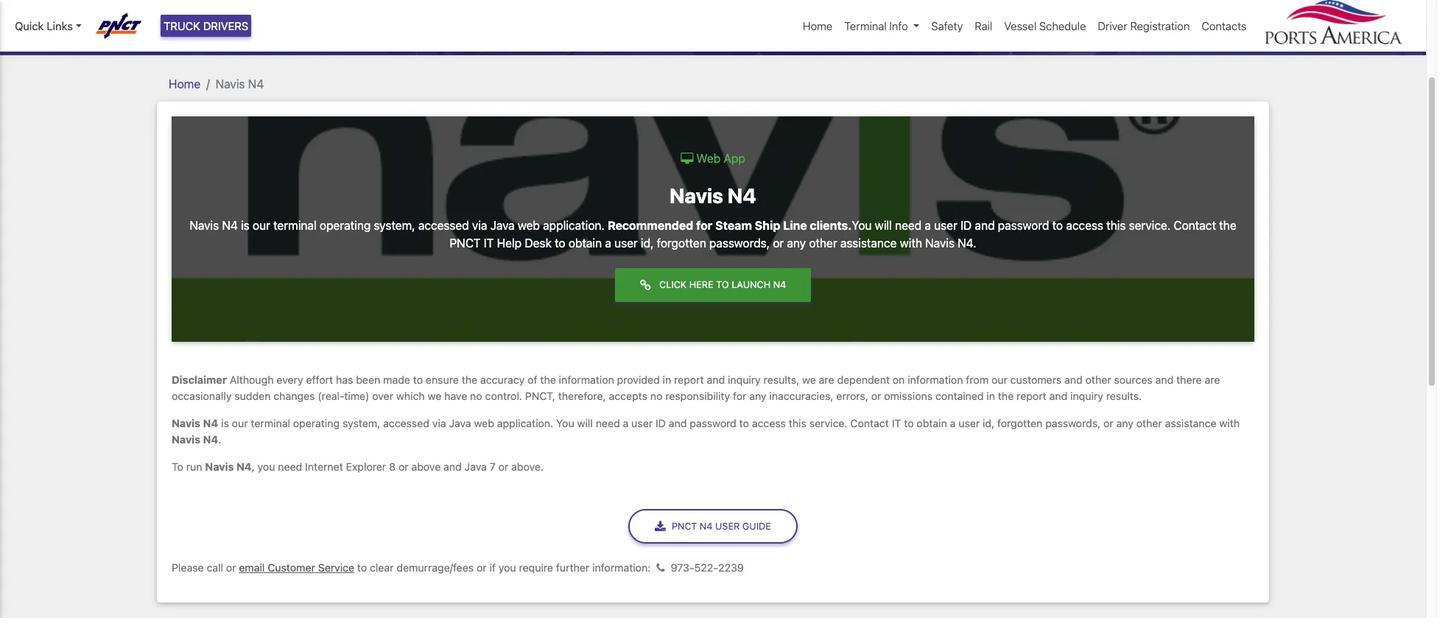 Task type: locate. For each thing, give the bounding box(es) containing it.
no right have
[[470, 390, 483, 402]]

java inside navis n4 is our terminal operating system, accessed via java web application. recommended for steam ship line clients. you will need a user id and password to access this service. contact the pnct it help desk to obtain a user id, forgotten passwords, or any other assistance with navis n4.
[[491, 219, 515, 232]]

contacts link
[[1196, 12, 1253, 40]]

via inside navis n4 is our terminal operating system, accessed via java web application. recommended for steam ship line clients. you will need a user id and password to access this service. contact the pnct it help desk to obtain a user id, forgotten passwords, or any other assistance with navis n4.
[[472, 219, 488, 232]]

1 vertical spatial application.
[[497, 417, 554, 430]]

passwords, inside navis n4 is our terminal operating system, accessed via java web application. you will need a user id and password to access this service. contact it to obtain a user id, forgotten passwords, or any other assistance with navis n4 .
[[1046, 417, 1101, 430]]

java up pnct it help desk link
[[491, 219, 515, 232]]

terminal inside navis n4 is our terminal operating system, accessed via java web application. you will need a user id and password to access this service. contact it to obtain a user id, forgotten passwords, or any other assistance with navis n4 .
[[251, 417, 290, 430]]

obtain right desk
[[569, 236, 602, 250]]

pnct n4 user guide
[[672, 521, 772, 532]]

0 vertical spatial accessed
[[419, 219, 469, 232]]

0 horizontal spatial with
[[900, 236, 923, 250]]

is inside navis n4 is our terminal operating system, accessed via java web application. recommended for steam ship line clients. you will need a user id and password to access this service. contact the pnct it help desk to obtain a user id, forgotten passwords, or any other assistance with navis n4.
[[241, 219, 250, 232]]

further
[[556, 562, 590, 575]]

obtain down omissions
[[917, 417, 948, 430]]

0 horizontal spatial other
[[809, 236, 838, 250]]

1 vertical spatial need
[[596, 417, 620, 430]]

0 horizontal spatial information
[[559, 374, 615, 386]]

or down dependent
[[872, 390, 882, 402]]

there
[[1177, 374, 1203, 386]]

web inside navis n4 is our terminal operating system, accessed via java web application. you will need a user id and password to access this service. contact it to obtain a user id, forgotten passwords, or any other assistance with navis n4 .
[[474, 417, 494, 430]]

obtain inside navis n4 is our terminal operating system, accessed via java web application. you will need a user id and password to access this service. contact it to obtain a user id, forgotten passwords, or any other assistance with navis n4 .
[[917, 417, 948, 430]]

control.
[[485, 390, 523, 402]]

system, inside navis n4 is our terminal operating system, accessed via java web application. you will need a user id and password to access this service. contact it to obtain a user id, forgotten passwords, or any other assistance with navis n4 .
[[343, 417, 381, 430]]

web app
[[694, 152, 746, 165]]

accessed inside navis n4 is our terminal operating system, accessed via java web application. you will need a user id and password to access this service. contact it to obtain a user id, forgotten passwords, or any other assistance with navis n4 .
[[383, 417, 430, 430]]

forgotten
[[657, 236, 707, 250], [998, 417, 1043, 430]]

application. for you
[[497, 417, 554, 430]]

via inside navis n4 is our terminal operating system, accessed via java web application. you will need a user id and password to access this service. contact it to obtain a user id, forgotten passwords, or any other assistance with navis n4 .
[[433, 417, 446, 430]]

java for you
[[449, 417, 471, 430]]

pnct
[[450, 236, 481, 250], [672, 521, 697, 532]]

1 horizontal spatial id
[[961, 219, 972, 232]]

other down results.
[[1137, 417, 1163, 430]]

pnct,
[[525, 390, 556, 402]]

0 vertical spatial operating
[[320, 219, 371, 232]]

passwords, down steam on the top of page
[[710, 236, 770, 250]]

schedule
[[1040, 19, 1087, 32]]

navis n4 down drivers on the left
[[216, 77, 264, 90]]

contained
[[936, 390, 984, 402]]

0 horizontal spatial you
[[258, 461, 275, 473]]

it down omissions
[[892, 417, 902, 430]]

pnct inside pnct n4 user guide link
[[672, 521, 697, 532]]

operating inside navis n4 is our terminal operating system, accessed via java web application. you will need a user id and password to access this service. contact it to obtain a user id, forgotten passwords, or any other assistance with navis n4 .
[[293, 417, 340, 430]]

assistance down the there
[[1166, 417, 1217, 430]]

1 horizontal spatial you
[[499, 562, 516, 575]]

obtain
[[569, 236, 602, 250], [917, 417, 948, 430]]

and up n4.
[[975, 219, 995, 232]]

in down "from"
[[987, 390, 996, 402]]

safety
[[932, 19, 964, 32]]

via for you
[[433, 417, 446, 430]]

0 vertical spatial terminal
[[273, 219, 317, 232]]

1 horizontal spatial we
[[803, 374, 817, 386]]

our
[[253, 219, 270, 232], [992, 374, 1008, 386], [232, 417, 248, 430]]

accessed inside navis n4 is our terminal operating system, accessed via java web application. recommended for steam ship line clients. you will need a user id and password to access this service. contact the pnct it help desk to obtain a user id, forgotten passwords, or any other assistance with navis n4.
[[419, 219, 469, 232]]

application. up desk
[[543, 219, 605, 232]]

or down results.
[[1104, 417, 1114, 430]]

navis n4 up steam on the top of page
[[670, 183, 757, 208]]

application. inside navis n4 is our terminal operating system, accessed via java web application. you will need a user id and password to access this service. contact it to obtain a user id, forgotten passwords, or any other assistance with navis n4 .
[[497, 417, 554, 430]]

id up n4.
[[961, 219, 972, 232]]

we down ensure on the left bottom of page
[[428, 390, 442, 402]]

pnct inside navis n4 is our terminal operating system, accessed via java web application. recommended for steam ship line clients. you will need a user id and password to access this service. contact the pnct it help desk to obtain a user id, forgotten passwords, or any other assistance with navis n4.
[[450, 236, 481, 250]]

1 horizontal spatial contact
[[1174, 219, 1217, 232]]

with
[[900, 236, 923, 250], [1220, 417, 1241, 430]]

accessed up pnct it help desk link
[[419, 219, 469, 232]]

any down results,
[[750, 390, 767, 402]]

0 vertical spatial need
[[896, 219, 922, 232]]

you
[[852, 219, 872, 232], [557, 417, 575, 430]]

via down have
[[433, 417, 446, 430]]

access inside navis n4 is our terminal operating system, accessed via java web application. you will need a user id and password to access this service. contact it to obtain a user id, forgotten passwords, or any other assistance with navis n4 .
[[752, 417, 786, 430]]

0 vertical spatial other
[[809, 236, 838, 250]]

1 no from the left
[[470, 390, 483, 402]]

disclaimer
[[172, 374, 227, 386]]

or
[[773, 236, 784, 250], [872, 390, 882, 402], [1104, 417, 1114, 430], [399, 461, 409, 473], [499, 461, 509, 473], [226, 562, 236, 575], [477, 562, 487, 575]]

web
[[518, 219, 540, 232], [474, 417, 494, 430]]

0 horizontal spatial passwords,
[[710, 236, 770, 250]]

pnct left help
[[450, 236, 481, 250]]

id, down contained at right
[[983, 417, 995, 430]]

accessed for recommended
[[419, 219, 469, 232]]

1 vertical spatial assistance
[[1166, 417, 1217, 430]]

report down customers
[[1017, 390, 1047, 402]]

access
[[1067, 219, 1104, 232], [752, 417, 786, 430]]

it
[[484, 236, 494, 250], [892, 417, 902, 430]]

1 horizontal spatial service.
[[1130, 219, 1171, 232]]

1 horizontal spatial will
[[875, 219, 892, 232]]

1 vertical spatial we
[[428, 390, 442, 402]]

information
[[559, 374, 615, 386], [908, 374, 964, 386]]

you right line at right
[[852, 219, 872, 232]]

1 vertical spatial report
[[1017, 390, 1047, 402]]

vessel schedule
[[1005, 19, 1087, 32]]

rail link
[[969, 12, 999, 40]]

truck drivers link
[[161, 15, 252, 37]]

0 vertical spatial any
[[788, 236, 806, 250]]

steam
[[716, 219, 752, 232]]

it left help
[[484, 236, 494, 250]]

0 horizontal spatial id,
[[641, 236, 654, 250]]

1 horizontal spatial this
[[1107, 219, 1127, 232]]

accepts
[[609, 390, 648, 402]]

java down have
[[449, 417, 471, 430]]

operating for navis n4 is our terminal operating system, accessed via java web application. recommended for steam ship line clients. you will need a user id and password to access this service. contact the pnct it help desk to obtain a user id, forgotten passwords, or any other assistance with navis n4.
[[320, 219, 371, 232]]

1 horizontal spatial is
[[241, 219, 250, 232]]

and inside navis n4 is our terminal operating system, accessed via java web application. you will need a user id and password to access this service. contact it to obtain a user id, forgotten passwords, or any other assistance with navis n4 .
[[669, 417, 687, 430]]

for left steam on the top of page
[[697, 219, 713, 232]]

home link left terminal on the right of page
[[797, 12, 839, 40]]

0 horizontal spatial navis n4
[[216, 77, 264, 90]]

0 horizontal spatial need
[[278, 461, 302, 473]]

web down the control. at left bottom
[[474, 417, 494, 430]]

report up responsibility
[[674, 374, 704, 386]]

passwords,
[[710, 236, 770, 250], [1046, 417, 1101, 430]]

navis n4
[[216, 77, 264, 90], [670, 183, 757, 208]]

0 horizontal spatial for
[[697, 219, 713, 232]]

we up 'inaccuracies,'
[[803, 374, 817, 386]]

0 vertical spatial java
[[491, 219, 515, 232]]

0 vertical spatial assistance
[[841, 236, 897, 250]]

a
[[925, 219, 932, 232], [605, 236, 612, 250], [623, 417, 629, 430], [951, 417, 956, 430]]

results.
[[1107, 390, 1143, 402]]

pnct it help desk link
[[450, 236, 552, 250]]

application. down pnct,
[[497, 417, 554, 430]]

1 vertical spatial is
[[221, 417, 229, 430]]

0 horizontal spatial web
[[474, 417, 494, 430]]

user
[[716, 521, 740, 532]]

password
[[999, 219, 1050, 232], [690, 417, 737, 430]]

0 horizontal spatial report
[[674, 374, 704, 386]]

1 vertical spatial web
[[474, 417, 494, 430]]

inquiry left results.
[[1071, 390, 1104, 402]]

dependent
[[838, 374, 890, 386]]

0 vertical spatial id
[[961, 219, 972, 232]]

our inside navis n4 is our terminal operating system, accessed via java web application. recommended for steam ship line clients. you will need a user id and password to access this service. contact the pnct it help desk to obtain a user id, forgotten passwords, or any other assistance with navis n4.
[[253, 219, 270, 232]]

other up results.
[[1086, 374, 1112, 386]]

1 horizontal spatial access
[[1067, 219, 1104, 232]]

the
[[1220, 219, 1237, 232], [462, 374, 478, 386], [541, 374, 556, 386], [999, 390, 1014, 402]]

1 horizontal spatial password
[[999, 219, 1050, 232]]

inquiry left results,
[[728, 374, 761, 386]]

0 horizontal spatial we
[[428, 390, 442, 402]]

vessel schedule link
[[999, 12, 1093, 40]]

forgotten inside navis n4 is our terminal operating system, accessed via java web application. you will need a user id and password to access this service. contact it to obtain a user id, forgotten passwords, or any other assistance with navis n4 .
[[998, 417, 1043, 430]]

any inside navis n4 is our terminal operating system, accessed via java web application. recommended for steam ship line clients. you will need a user id and password to access this service. contact the pnct it help desk to obtain a user id, forgotten passwords, or any other assistance with navis n4.
[[788, 236, 806, 250]]

java inside navis n4 is our terminal operating system, accessed via java web application. you will need a user id and password to access this service. contact it to obtain a user id, forgotten passwords, or any other assistance with navis n4 .
[[449, 417, 471, 430]]

0 horizontal spatial access
[[752, 417, 786, 430]]

2239
[[719, 562, 744, 575]]

need
[[896, 219, 922, 232], [596, 417, 620, 430], [278, 461, 302, 473]]

1 horizontal spatial for
[[733, 390, 747, 402]]

every
[[277, 374, 303, 386]]

0 vertical spatial this
[[1107, 219, 1127, 232]]

1 vertical spatial it
[[892, 417, 902, 430]]

forgotten down customers
[[998, 417, 1043, 430]]

1 vertical spatial this
[[789, 417, 807, 430]]

1 vertical spatial you
[[557, 417, 575, 430]]

above.
[[512, 461, 544, 473]]

this inside navis n4 is our terminal operating system, accessed via java web application. recommended for steam ship line clients. you will need a user id and password to access this service. contact the pnct it help desk to obtain a user id, forgotten passwords, or any other assistance with navis n4.
[[1107, 219, 1127, 232]]

system, for n4
[[343, 417, 381, 430]]

web inside navis n4 is our terminal operating system, accessed via java web application. recommended for steam ship line clients. you will need a user id and password to access this service. contact the pnct it help desk to obtain a user id, forgotten passwords, or any other assistance with navis n4.
[[518, 219, 540, 232]]

information up contained at right
[[908, 374, 964, 386]]

0 horizontal spatial password
[[690, 417, 737, 430]]

accessed down the which
[[383, 417, 430, 430]]

service. inside navis n4 is our terminal operating system, accessed via java web application. recommended for steam ship line clients. you will need a user id and password to access this service. contact the pnct it help desk to obtain a user id, forgotten passwords, or any other assistance with navis n4.
[[1130, 219, 1171, 232]]

and right above
[[444, 461, 462, 473]]

any down line at right
[[788, 236, 806, 250]]

web up desk
[[518, 219, 540, 232]]

home left terminal on the right of page
[[803, 19, 833, 32]]

are up 'inaccuracies,'
[[819, 374, 835, 386]]

or right 7
[[499, 461, 509, 473]]

via up pnct it help desk link
[[472, 219, 488, 232]]

system, inside navis n4 is our terminal operating system, accessed via java web application. recommended for steam ship line clients. you will need a user id and password to access this service. contact the pnct it help desk to obtain a user id, forgotten passwords, or any other assistance with navis n4.
[[374, 219, 415, 232]]

1 vertical spatial will
[[578, 417, 593, 430]]

1 horizontal spatial home
[[803, 19, 833, 32]]

1 vertical spatial id
[[656, 417, 666, 430]]

on
[[893, 374, 905, 386]]

1 horizontal spatial home link
[[797, 12, 839, 40]]

you right the if
[[499, 562, 516, 575]]

home link down truck
[[169, 77, 201, 90]]

our inside navis n4 is our terminal operating system, accessed via java web application. you will need a user id and password to access this service. contact it to obtain a user id, forgotten passwords, or any other assistance with navis n4 .
[[232, 417, 248, 430]]

for
[[697, 219, 713, 232], [733, 390, 747, 402]]

system,
[[374, 219, 415, 232], [343, 417, 381, 430]]

0 vertical spatial with
[[900, 236, 923, 250]]

0 horizontal spatial obtain
[[569, 236, 602, 250]]

1 horizontal spatial web
[[518, 219, 540, 232]]

driver registration link
[[1093, 12, 1196, 40]]

0 horizontal spatial home link
[[169, 77, 201, 90]]

or right call
[[226, 562, 236, 575]]

you down therefore,
[[557, 417, 575, 430]]

1 horizontal spatial with
[[1220, 417, 1241, 430]]

1 are from the left
[[819, 374, 835, 386]]

id
[[961, 219, 972, 232], [656, 417, 666, 430]]

the inside navis n4 is our terminal operating system, accessed via java web application. recommended for steam ship line clients. you will need a user id and password to access this service. contact the pnct it help desk to obtain a user id, forgotten passwords, or any other assistance with navis n4.
[[1220, 219, 1237, 232]]

truck
[[164, 19, 200, 32]]

1 vertical spatial home
[[169, 77, 201, 90]]

terminal for navis n4 is our terminal operating system, accessed via java web application. recommended for steam ship line clients. you will need a user id and password to access this service. contact the pnct it help desk to obtain a user id, forgotten passwords, or any other assistance with navis n4.
[[273, 219, 317, 232]]

desk
[[525, 236, 552, 250]]

0 vertical spatial pnct
[[450, 236, 481, 250]]

0 vertical spatial passwords,
[[710, 236, 770, 250]]

and down responsibility
[[669, 417, 687, 430]]

1 horizontal spatial no
[[651, 390, 663, 402]]

0 vertical spatial home link
[[797, 12, 839, 40]]

assistance down clients.
[[841, 236, 897, 250]]

0 horizontal spatial are
[[819, 374, 835, 386]]

terminal info
[[845, 19, 909, 32]]

1 vertical spatial password
[[690, 417, 737, 430]]

1 horizontal spatial passwords,
[[1046, 417, 1101, 430]]

0 horizontal spatial in
[[663, 374, 672, 386]]

or down ship
[[773, 236, 784, 250]]

0 horizontal spatial via
[[433, 417, 446, 430]]

2 vertical spatial our
[[232, 417, 248, 430]]

0 vertical spatial is
[[241, 219, 250, 232]]

are right the there
[[1205, 374, 1221, 386]]

1 vertical spatial accessed
[[383, 417, 430, 430]]

web for recommended
[[518, 219, 540, 232]]

will right clients.
[[875, 219, 892, 232]]

you inside navis n4 is our terminal operating system, accessed via java web application. recommended for steam ship line clients. you will need a user id and password to access this service. contact the pnct it help desk to obtain a user id, forgotten passwords, or any other assistance with navis n4.
[[852, 219, 872, 232]]

0 horizontal spatial you
[[557, 417, 575, 430]]

forgotten down recommended
[[657, 236, 707, 250]]

1 horizontal spatial need
[[596, 417, 620, 430]]

is inside navis n4 is our terminal operating system, accessed via java web application. you will need a user id and password to access this service. contact it to obtain a user id, forgotten passwords, or any other assistance with navis n4 .
[[221, 417, 229, 430]]

terminal
[[273, 219, 317, 232], [251, 417, 290, 430]]

1 vertical spatial obtain
[[917, 417, 948, 430]]

application. inside navis n4 is our terminal operating system, accessed via java web application. recommended for steam ship line clients. you will need a user id and password to access this service. contact the pnct it help desk to obtain a user id, forgotten passwords, or any other assistance with navis n4.
[[543, 219, 605, 232]]

522-
[[695, 562, 719, 575]]

1 horizontal spatial id,
[[983, 417, 995, 430]]

java
[[491, 219, 515, 232], [449, 417, 471, 430], [465, 461, 487, 473]]

1 vertical spatial for
[[733, 390, 747, 402]]

report
[[674, 374, 704, 386], [1017, 390, 1047, 402]]

java left 7
[[465, 461, 487, 473]]

and right customers
[[1065, 374, 1083, 386]]

0 horizontal spatial pnct
[[450, 236, 481, 250]]

1 vertical spatial access
[[752, 417, 786, 430]]

forgotten inside navis n4 is our terminal operating system, accessed via java web application. recommended for steam ship line clients. you will need a user id and password to access this service. contact the pnct it help desk to obtain a user id, forgotten passwords, or any other assistance with navis n4.
[[657, 236, 707, 250]]

for inside navis n4 is our terminal operating system, accessed via java web application. recommended for steam ship line clients. you will need a user id and password to access this service. contact the pnct it help desk to obtain a user id, forgotten passwords, or any other assistance with navis n4.
[[697, 219, 713, 232]]

with inside navis n4 is our terminal operating system, accessed via java web application. you will need a user id and password to access this service. contact it to obtain a user id, forgotten passwords, or any other assistance with navis n4 .
[[1220, 417, 1241, 430]]

any inside although every effort has been made to ensure the accuracy of the information provided in report and inquiry results, we are dependent on information from our customers and other sources and there are occasionally sudden changes (real-time) over which we have no control. pnct, therefore, accepts no responsibility for any inaccuracies, errors, or omissions contained in the report and inquiry results.
[[750, 390, 767, 402]]

operating for navis n4 is our terminal operating system, accessed via java web application. you will need a user id and password to access this service. contact it to obtain a user id, forgotten passwords, or any other assistance with navis n4 .
[[293, 417, 340, 430]]

1 vertical spatial you
[[499, 562, 516, 575]]

1 horizontal spatial information
[[908, 374, 964, 386]]

password inside navis n4 is our terminal operating system, accessed via java web application. recommended for steam ship line clients. you will need a user id and password to access this service. contact the pnct it help desk to obtain a user id, forgotten passwords, or any other assistance with navis n4.
[[999, 219, 1050, 232]]

in right "provided"
[[663, 374, 672, 386]]

1 vertical spatial passwords,
[[1046, 417, 1101, 430]]

pnct up 973-
[[672, 521, 697, 532]]

or inside although every effort has been made to ensure the accuracy of the information provided in report and inquiry results, we are dependent on information from our customers and other sources and there are occasionally sudden changes (real-time) over which we have no control. pnct, therefore, accepts no responsibility for any inaccuracies, errors, or omissions contained in the report and inquiry results.
[[872, 390, 882, 402]]

are
[[819, 374, 835, 386], [1205, 374, 1221, 386]]

passwords, down customers
[[1046, 417, 1101, 430]]

0 vertical spatial forgotten
[[657, 236, 707, 250]]

home
[[803, 19, 833, 32], [169, 77, 201, 90]]

of
[[528, 374, 538, 386]]

is for navis n4 is our terminal operating system, accessed via java web application. you will need a user id and password to access this service. contact it to obtain a user id, forgotten passwords, or any other assistance with navis n4 .
[[221, 417, 229, 430]]

with inside navis n4 is our terminal operating system, accessed via java web application. recommended for steam ship line clients. you will need a user id and password to access this service. contact the pnct it help desk to obtain a user id, forgotten passwords, or any other assistance with navis n4.
[[900, 236, 923, 250]]

home down truck
[[169, 77, 201, 90]]

973-
[[671, 562, 695, 575]]

application. for recommended
[[543, 219, 605, 232]]

time)
[[344, 390, 370, 402]]

1 horizontal spatial assistance
[[1166, 417, 1217, 430]]

from
[[966, 374, 989, 386]]

safety link
[[926, 12, 969, 40]]

terminal inside navis n4 is our terminal operating system, accessed via java web application. recommended for steam ship line clients. you will need a user id and password to access this service. contact the pnct it help desk to obtain a user id, forgotten passwords, or any other assistance with navis n4.
[[273, 219, 317, 232]]

1 vertical spatial service.
[[810, 417, 848, 430]]

id down responsibility
[[656, 417, 666, 430]]

0 vertical spatial web
[[518, 219, 540, 232]]

0 vertical spatial will
[[875, 219, 892, 232]]

0 vertical spatial you
[[258, 461, 275, 473]]

id, down recommended
[[641, 236, 654, 250]]

for right responsibility
[[733, 390, 747, 402]]

0 vertical spatial in
[[663, 374, 672, 386]]

contact inside navis n4 is our terminal operating system, accessed via java web application. recommended for steam ship line clients. you will need a user id and password to access this service. contact the pnct it help desk to obtain a user id, forgotten passwords, or any other assistance with navis n4.
[[1174, 219, 1217, 232]]

1 horizontal spatial are
[[1205, 374, 1221, 386]]

0 vertical spatial obtain
[[569, 236, 602, 250]]

1 vertical spatial any
[[750, 390, 767, 402]]

information up therefore,
[[559, 374, 615, 386]]

to
[[1053, 219, 1064, 232], [555, 236, 566, 250], [717, 279, 729, 291], [413, 374, 423, 386], [740, 417, 750, 430], [905, 417, 914, 430], [357, 562, 367, 575]]

1 horizontal spatial other
[[1086, 374, 1112, 386]]

will down therefore,
[[578, 417, 593, 430]]

no down "provided"
[[651, 390, 663, 402]]

1 horizontal spatial any
[[788, 236, 806, 250]]

you right ,
[[258, 461, 275, 473]]

0 vertical spatial system,
[[374, 219, 415, 232]]

ensure
[[426, 374, 459, 386]]

1 vertical spatial operating
[[293, 417, 340, 430]]

operating
[[320, 219, 371, 232], [293, 417, 340, 430]]

0 vertical spatial service.
[[1130, 219, 1171, 232]]

any down results.
[[1117, 417, 1134, 430]]

java for recommended
[[491, 219, 515, 232]]

0 vertical spatial report
[[674, 374, 704, 386]]

other down clients.
[[809, 236, 838, 250]]

via
[[472, 219, 488, 232], [433, 417, 446, 430]]

home link
[[797, 12, 839, 40], [169, 77, 201, 90]]

operating inside navis n4 is our terminal operating system, accessed via java web application. recommended for steam ship line clients. you will need a user id and password to access this service. contact the pnct it help desk to obtain a user id, forgotten passwords, or any other assistance with navis n4.
[[320, 219, 371, 232]]

customers
[[1011, 374, 1062, 386]]

occasionally
[[172, 390, 232, 402]]



Task type: vqa. For each thing, say whether or not it's contained in the screenshot.
PNCT IT Help Desk Link
yes



Task type: describe. For each thing, give the bounding box(es) containing it.
1 horizontal spatial report
[[1017, 390, 1047, 402]]

via for recommended
[[472, 219, 488, 232]]

0 horizontal spatial home
[[169, 77, 201, 90]]

has
[[336, 374, 353, 386]]

line
[[784, 219, 808, 232]]

2 no from the left
[[651, 390, 663, 402]]

click
[[660, 279, 687, 291]]

assistance inside navis n4 is our terminal operating system, accessed via java web application. recommended for steam ship line clients. you will need a user id and password to access this service. contact the pnct it help desk to obtain a user id, forgotten passwords, or any other assistance with navis n4.
[[841, 236, 897, 250]]

sudden
[[235, 390, 271, 402]]

id, inside navis n4 is our terminal operating system, accessed via java web application. you will need a user id and password to access this service. contact it to obtain a user id, forgotten passwords, or any other assistance with navis n4 .
[[983, 417, 995, 430]]

email
[[239, 562, 265, 575]]

results,
[[764, 374, 800, 386]]

0 vertical spatial navis n4
[[216, 77, 264, 90]]

terminal info link
[[839, 12, 926, 40]]

or inside navis n4 is our terminal operating system, accessed via java web application. you will need a user id and password to access this service. contact it to obtain a user id, forgotten passwords, or any other assistance with navis n4 .
[[1104, 417, 1114, 430]]

it inside navis n4 is our terminal operating system, accessed via java web application. you will need a user id and password to access this service. contact it to obtain a user id, forgotten passwords, or any other assistance with navis n4 .
[[892, 417, 902, 430]]

clients.
[[810, 219, 852, 232]]

other inside although every effort has been made to ensure the accuracy of the information provided in report and inquiry results, we are dependent on information from our customers and other sources and there are occasionally sudden changes (real-time) over which we have no control. pnct, therefore, accepts no responsibility for any inaccuracies, errors, or omissions contained in the report and inquiry results.
[[1086, 374, 1112, 386]]

other inside navis n4 is our terminal operating system, accessed via java web application. you will need a user id and password to access this service. contact it to obtain a user id, forgotten passwords, or any other assistance with navis n4 .
[[1137, 417, 1163, 430]]

you inside navis n4 is our terminal operating system, accessed via java web application. you will need a user id and password to access this service. contact it to obtain a user id, forgotten passwords, or any other assistance with navis n4 .
[[557, 417, 575, 430]]

effort
[[306, 374, 333, 386]]

our for passwords,
[[232, 417, 248, 430]]

,
[[252, 461, 255, 473]]

which
[[396, 390, 425, 402]]

info
[[890, 19, 909, 32]]

please
[[172, 562, 204, 575]]

accuracy
[[481, 374, 525, 386]]

driver registration
[[1098, 19, 1191, 32]]

and up responsibility
[[707, 374, 725, 386]]

omissions
[[885, 390, 933, 402]]

accessed for you
[[383, 417, 430, 430]]

8
[[389, 461, 396, 473]]

service
[[318, 562, 355, 575]]

responsibility
[[666, 390, 731, 402]]

or right 8
[[399, 461, 409, 473]]

2 are from the left
[[1205, 374, 1221, 386]]

1 horizontal spatial in
[[987, 390, 996, 402]]

click here to launch n4
[[657, 279, 787, 291]]

id, inside navis n4 is our terminal operating system, accessed via java web application. recommended for steam ship line clients. you will need a user id and password to access this service. contact the pnct it help desk to obtain a user id, forgotten passwords, or any other assistance with navis n4.
[[641, 236, 654, 250]]

drivers
[[203, 19, 249, 32]]

therefore,
[[559, 390, 606, 402]]

id inside navis n4 is our terminal operating system, accessed via java web application. recommended for steam ship line clients. you will need a user id and password to access this service. contact the pnct it help desk to obtain a user id, forgotten passwords, or any other assistance with navis n4.
[[961, 219, 972, 232]]

any inside navis n4 is our terminal operating system, accessed via java web application. you will need a user id and password to access this service. contact it to obtain a user id, forgotten passwords, or any other assistance with navis n4 .
[[1117, 417, 1134, 430]]

call
[[207, 562, 223, 575]]

made
[[383, 374, 410, 386]]

0 vertical spatial inquiry
[[728, 374, 761, 386]]

driver
[[1098, 19, 1128, 32]]

system, for user
[[374, 219, 415, 232]]

will inside navis n4 is our terminal operating system, accessed via java web application. you will need a user id and password to access this service. contact it to obtain a user id, forgotten passwords, or any other assistance with navis n4 .
[[578, 417, 593, 430]]

it inside navis n4 is our terminal operating system, accessed via java web application. recommended for steam ship line clients. you will need a user id and password to access this service. contact the pnct it help desk to obtain a user id, forgotten passwords, or any other assistance with navis n4.
[[484, 236, 494, 250]]

2 vertical spatial need
[[278, 461, 302, 473]]

quick links
[[15, 19, 73, 32]]

password inside navis n4 is our terminal operating system, accessed via java web application. you will need a user id and password to access this service. contact it to obtain a user id, forgotten passwords, or any other assistance with navis n4 .
[[690, 417, 737, 430]]

rail
[[975, 19, 993, 32]]

access inside navis n4 is our terminal operating system, accessed via java web application. recommended for steam ship line clients. you will need a user id and password to access this service. contact the pnct it help desk to obtain a user id, forgotten passwords, or any other assistance with navis n4.
[[1067, 219, 1104, 232]]

have
[[445, 390, 468, 402]]

internet
[[305, 461, 343, 473]]

will inside navis n4 is our terminal operating system, accessed via java web application. recommended for steam ship line clients. you will need a user id and password to access this service. contact the pnct it help desk to obtain a user id, forgotten passwords, or any other assistance with navis n4.
[[875, 219, 892, 232]]

2 information from the left
[[908, 374, 964, 386]]

demurrage/fees
[[397, 562, 474, 575]]

to inside although every effort has been made to ensure the accuracy of the information provided in report and inquiry results, we are dependent on information from our customers and other sources and there are occasionally sudden changes (real-time) over which we have no control. pnct, therefore, accepts no responsibility for any inaccuracies, errors, or omissions contained in the report and inquiry results.
[[413, 374, 423, 386]]

web for you
[[474, 417, 494, 430]]

please call or email customer service to clear demurrage/fees or if you require further information:
[[172, 562, 651, 575]]

our inside although every effort has been made to ensure the accuracy of the information provided in report and inquiry results, we are dependent on information from our customers and other sources and there are occasionally sudden changes (real-time) over which we have no control. pnct, therefore, accepts no responsibility for any inaccuracies, errors, or omissions contained in the report and inquiry results.
[[992, 374, 1008, 386]]

changes
[[274, 390, 315, 402]]

1 vertical spatial navis n4
[[670, 183, 757, 208]]

2 vertical spatial java
[[465, 461, 487, 473]]

guide
[[743, 521, 772, 532]]

1 vertical spatial home link
[[169, 77, 201, 90]]

for inside although every effort has been made to ensure the accuracy of the information provided in report and inquiry results, we are dependent on information from our customers and other sources and there are occasionally sudden changes (real-time) over which we have no control. pnct, therefore, accepts no responsibility for any inaccuracies, errors, or omissions contained in the report and inquiry results.
[[733, 390, 747, 402]]

assistance inside navis n4 is our terminal operating system, accessed via java web application. you will need a user id and password to access this service. contact it to obtain a user id, forgotten passwords, or any other assistance with navis n4 .
[[1166, 417, 1217, 430]]

require
[[519, 562, 554, 575]]

navis n4 is our terminal operating system, accessed via java web application. recommended for steam ship line clients. you will need a user id and password to access this service. contact the pnct it help desk to obtain a user id, forgotten passwords, or any other assistance with navis n4.
[[190, 219, 1237, 250]]

been
[[356, 374, 381, 386]]

0 vertical spatial home
[[803, 19, 833, 32]]

and down customers
[[1050, 390, 1068, 402]]

here
[[690, 279, 714, 291]]

links
[[47, 19, 73, 32]]

.
[[218, 433, 221, 446]]

id inside navis n4 is our terminal operating system, accessed via java web application. you will need a user id and password to access this service. contact it to obtain a user id, forgotten passwords, or any other assistance with navis n4 .
[[656, 417, 666, 430]]

passwords, inside navis n4 is our terminal operating system, accessed via java web application. recommended for steam ship line clients. you will need a user id and password to access this service. contact the pnct it help desk to obtain a user id, forgotten passwords, or any other assistance with navis n4.
[[710, 236, 770, 250]]

clear
[[370, 562, 394, 575]]

to
[[172, 461, 183, 473]]

1 information from the left
[[559, 374, 615, 386]]

navis n4 is our terminal operating system, accessed via java web application. you will need a user id and password to access this service. contact it to obtain a user id, forgotten passwords, or any other assistance with navis n4 .
[[172, 417, 1241, 446]]

recommended
[[608, 219, 694, 232]]

email customer service link
[[239, 562, 355, 575]]

inaccuracies,
[[770, 390, 834, 402]]

obtain inside navis n4 is our terminal operating system, accessed via java web application. recommended for steam ship line clients. you will need a user id and password to access this service. contact the pnct it help desk to obtain a user id, forgotten passwords, or any other assistance with navis n4.
[[569, 236, 602, 250]]

contact inside navis n4 is our terminal operating system, accessed via java web application. you will need a user id and password to access this service. contact it to obtain a user id, forgotten passwords, or any other assistance with navis n4 .
[[851, 417, 890, 430]]

information:
[[593, 562, 651, 575]]

7
[[490, 461, 496, 473]]

(real-
[[318, 390, 344, 402]]

or inside navis n4 is our terminal operating system, accessed via java web application. recommended for steam ship line clients. you will need a user id and password to access this service. contact the pnct it help desk to obtain a user id, forgotten passwords, or any other assistance with navis n4.
[[773, 236, 784, 250]]

need inside navis n4 is our terminal operating system, accessed via java web application. recommended for steam ship line clients. you will need a user id and password to access this service. contact the pnct it help desk to obtain a user id, forgotten passwords, or any other assistance with navis n4.
[[896, 219, 922, 232]]

quick links link
[[15, 18, 82, 34]]

vessel
[[1005, 19, 1037, 32]]

terminal
[[845, 19, 887, 32]]

service. inside navis n4 is our terminal operating system, accessed via java web application. you will need a user id and password to access this service. contact it to obtain a user id, forgotten passwords, or any other assistance with navis n4 .
[[810, 417, 848, 430]]

and inside navis n4 is our terminal operating system, accessed via java web application. recommended for steam ship line clients. you will need a user id and password to access this service. contact the pnct it help desk to obtain a user id, forgotten passwords, or any other assistance with navis n4.
[[975, 219, 995, 232]]

customer
[[268, 562, 315, 575]]

launch
[[732, 279, 771, 291]]

need inside navis n4 is our terminal operating system, accessed via java web application. you will need a user id and password to access this service. contact it to obtain a user id, forgotten passwords, or any other assistance with navis n4 .
[[596, 417, 620, 430]]

973-522-2239
[[671, 562, 744, 575]]

0 vertical spatial we
[[803, 374, 817, 386]]

quick
[[15, 19, 44, 32]]

click here to launch n4 link
[[615, 268, 812, 302]]

other inside navis n4 is our terminal operating system, accessed via java web application. recommended for steam ship line clients. you will need a user id and password to access this service. contact the pnct it help desk to obtain a user id, forgotten passwords, or any other assistance with navis n4.
[[809, 236, 838, 250]]

run
[[186, 461, 202, 473]]

ship
[[755, 219, 781, 232]]

over
[[372, 390, 394, 402]]

1 vertical spatial inquiry
[[1071, 390, 1104, 402]]

or left the if
[[477, 562, 487, 575]]

if
[[490, 562, 496, 575]]

help
[[497, 236, 522, 250]]

our for pnct
[[253, 219, 270, 232]]

is for navis n4 is our terminal operating system, accessed via java web application. recommended for steam ship line clients. you will need a user id and password to access this service. contact the pnct it help desk to obtain a user id, forgotten passwords, or any other assistance with navis n4.
[[241, 219, 250, 232]]

registration
[[1131, 19, 1191, 32]]

and left the there
[[1156, 374, 1174, 386]]

although
[[230, 374, 274, 386]]

errors,
[[837, 390, 869, 402]]

contacts
[[1202, 19, 1247, 32]]

web
[[697, 152, 721, 165]]

terminal for navis n4 is our terminal operating system, accessed via java web application. you will need a user id and password to access this service. contact it to obtain a user id, forgotten passwords, or any other assistance with navis n4 .
[[251, 417, 290, 430]]

pnct n4 user guide link
[[629, 509, 798, 544]]

this inside navis n4 is our terminal operating system, accessed via java web application. you will need a user id and password to access this service. contact it to obtain a user id, forgotten passwords, or any other assistance with navis n4 .
[[789, 417, 807, 430]]

truck drivers
[[164, 19, 249, 32]]

app
[[724, 152, 746, 165]]

n4 inside navis n4 is our terminal operating system, accessed via java web application. recommended for steam ship line clients. you will need a user id and password to access this service. contact the pnct it help desk to obtain a user id, forgotten passwords, or any other assistance with navis n4.
[[222, 219, 238, 232]]



